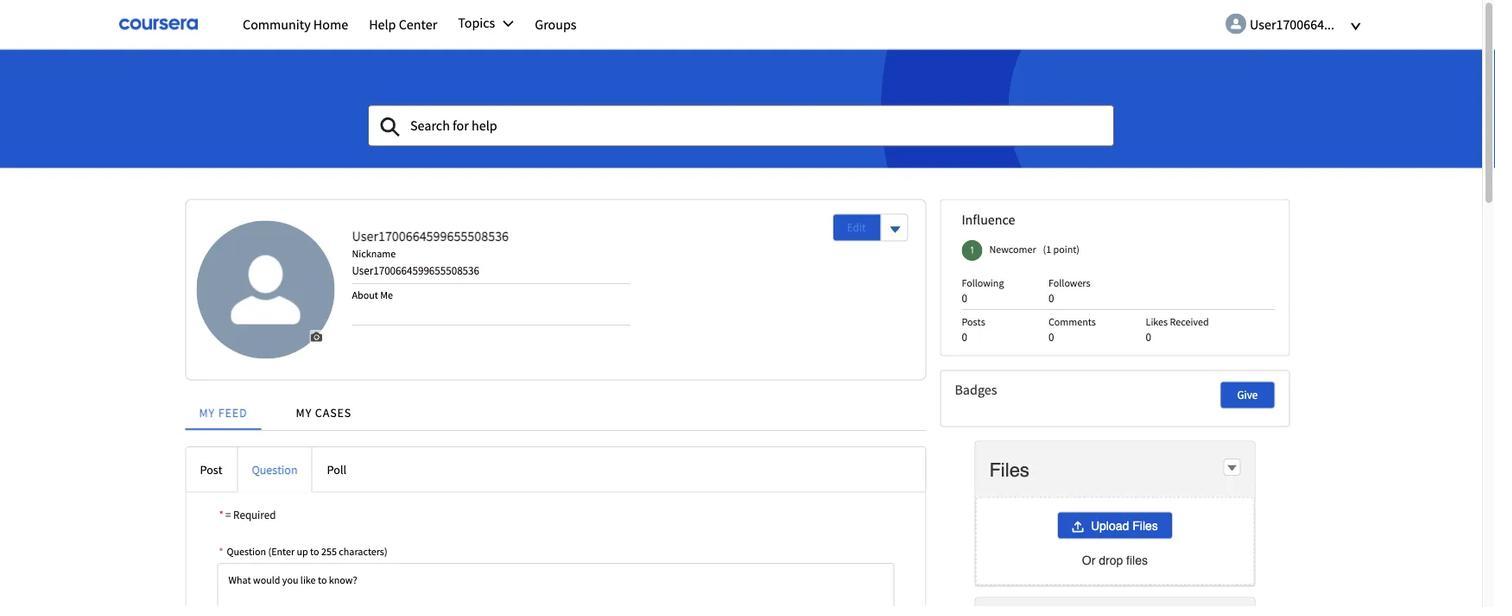 Task type: locate. For each thing, give the bounding box(es) containing it.
likes
[[1146, 315, 1168, 329]]

(
[[1043, 243, 1047, 256]]

groups
[[535, 16, 577, 33]]

question left (enter
[[227, 545, 266, 558]]

edit button
[[834, 215, 880, 241]]

* = required
[[219, 508, 276, 522]]

comments 0
[[1049, 315, 1096, 344]]

2 my from the left
[[296, 405, 312, 421]]

0 vertical spatial question
[[252, 462, 298, 477]]

nickname user1700664599655508536
[[352, 247, 480, 277]]

characters)
[[339, 545, 388, 558]]

1 my from the left
[[199, 405, 215, 421]]

likes received 0
[[1146, 315, 1209, 344]]

my cases link
[[282, 384, 366, 430]]

1 horizontal spatial files
[[1133, 519, 1159, 533]]

banner containing topics
[[0, 0, 1483, 168]]

Search for help text field
[[368, 105, 1115, 146]]

* left =
[[219, 508, 224, 522]]

multilevel navigation menu menu bar
[[232, 4, 1153, 44]]

0 for posts 0
[[962, 330, 968, 344]]

files down badges
[[990, 459, 1030, 481]]

0 down followers
[[1049, 291, 1055, 305]]

0 down comments
[[1049, 330, 1055, 344]]

text default image
[[1226, 462, 1239, 474]]

help center
[[369, 16, 437, 33]]

home
[[314, 16, 348, 33]]

files
[[1127, 554, 1148, 567]]

topics button
[[448, 4, 525, 41]]

0 inside comments 0
[[1049, 330, 1055, 344]]

1 vertical spatial question
[[227, 545, 266, 558]]

followers
[[1049, 276, 1091, 289]]

community home link
[[232, 4, 359, 44]]

required
[[233, 508, 276, 522]]

files
[[990, 459, 1030, 481], [1133, 519, 1159, 533]]

help center link
[[359, 4, 448, 44]]

banner
[[0, 0, 1483, 168]]

badges
[[955, 382, 997, 399]]

0
[[962, 291, 968, 305], [1049, 291, 1055, 305], [962, 330, 968, 344], [1049, 330, 1055, 344], [1146, 330, 1152, 344]]

1 horizontal spatial my
[[296, 405, 312, 421]]

0 horizontal spatial my
[[199, 405, 215, 421]]

*
[[219, 508, 224, 522], [219, 545, 223, 558]]

* for my feed
[[219, 508, 224, 522]]

0 vertical spatial user1700664599655508536
[[1250, 16, 1407, 33]]

=
[[225, 508, 231, 522]]

1 * from the top
[[219, 508, 224, 522]]

0 inside the followers 0
[[1049, 291, 1055, 305]]

my left feed
[[199, 405, 215, 421]]

upload files
[[1091, 519, 1159, 533]]

groups link
[[525, 4, 587, 44]]

edit
[[847, 220, 866, 235]]

* down * = required
[[219, 545, 223, 558]]

nickname
[[352, 247, 396, 260]]

cases
[[315, 405, 352, 421]]

2 * from the top
[[219, 545, 223, 558]]

followers 0
[[1049, 276, 1091, 305]]

poll link
[[312, 448, 361, 492]]

question
[[252, 462, 298, 477], [227, 545, 266, 558]]

None field
[[368, 105, 1115, 146]]

0 down following
[[962, 291, 968, 305]]

0 inside following 0
[[962, 291, 968, 305]]

or
[[1083, 554, 1096, 567]]

badges link
[[955, 382, 1196, 399]]

1 vertical spatial *
[[219, 545, 223, 558]]

files right upload
[[1133, 519, 1159, 533]]

0 vertical spatial files
[[990, 459, 1030, 481]]

point
[[1054, 243, 1077, 256]]

my left the cases
[[296, 405, 312, 421]]

0 for comments 0
[[1049, 330, 1055, 344]]

0 down likes
[[1146, 330, 1152, 344]]

0 horizontal spatial files
[[990, 459, 1030, 481]]

feed
[[218, 405, 248, 421]]

0 for following 0
[[962, 291, 968, 305]]

my
[[199, 405, 215, 421], [296, 405, 312, 421]]

topics
[[458, 14, 495, 31]]

user1700664599655508536
[[1250, 16, 1407, 33], [352, 227, 509, 244], [352, 263, 480, 277]]

files element
[[975, 441, 1256, 587]]

comments
[[1049, 315, 1096, 329]]

0 inside posts 0
[[962, 330, 968, 344]]

1 vertical spatial files
[[1133, 519, 1159, 533]]

255
[[321, 545, 337, 558]]

0 down posts
[[962, 330, 968, 344]]

0 vertical spatial *
[[219, 508, 224, 522]]

question up required
[[252, 462, 298, 477]]

files link
[[990, 458, 1033, 482]]



Task type: vqa. For each thing, say whether or not it's contained in the screenshot.
Files element
yes



Task type: describe. For each thing, give the bounding box(es) containing it.
posts
[[962, 315, 986, 329]]

my feed link
[[185, 384, 261, 430]]

newcomer
[[990, 243, 1037, 256]]

help
[[369, 16, 396, 33]]

give
[[1238, 388, 1258, 402]]

about
[[352, 288, 378, 301]]

user1700664599655508536 image
[[197, 221, 335, 359]]

(enter
[[268, 545, 295, 558]]

user1700664599655508536 inside dropdown button
[[1250, 16, 1407, 33]]

received
[[1170, 315, 1209, 329]]

1
[[1047, 243, 1052, 256]]

none field inside banner
[[368, 105, 1115, 146]]

posts 0
[[962, 315, 986, 344]]

my feed
[[199, 405, 248, 421]]

What would you like to know? text field
[[217, 563, 895, 607]]

my cases
[[296, 405, 352, 421]]

following
[[962, 276, 1004, 289]]

following 0
[[962, 276, 1004, 305]]

poll
[[327, 462, 347, 477]]

upload
[[1091, 519, 1130, 533]]

community home
[[243, 16, 348, 33]]

* for post
[[219, 545, 223, 558]]

me
[[380, 288, 393, 301]]

user1700664599655508536 button
[[1222, 9, 1407, 36]]

newcomer ( 1 point )
[[990, 243, 1080, 256]]

question link
[[237, 448, 312, 492]]

center
[[399, 16, 437, 33]]

or drop files
[[1083, 554, 1148, 567]]

post
[[200, 462, 222, 477]]

newcomer image
[[962, 240, 983, 261]]

my for my cases
[[296, 405, 312, 421]]

about me
[[352, 288, 393, 301]]

my for my feed
[[199, 405, 215, 421]]

community
[[243, 16, 311, 33]]

2 vertical spatial user1700664599655508536
[[352, 263, 480, 277]]

* question (enter up to 255 characters)
[[219, 545, 388, 558]]

drop
[[1099, 554, 1124, 567]]

give button
[[1220, 382, 1276, 409]]

to
[[310, 545, 319, 558]]

1 vertical spatial user1700664599655508536
[[352, 227, 509, 244]]

)
[[1077, 243, 1080, 256]]

influence
[[962, 211, 1016, 228]]

0 for followers 0
[[1049, 291, 1055, 305]]

0 inside likes received 0
[[1146, 330, 1152, 344]]

post link
[[186, 448, 237, 492]]

up
[[297, 545, 308, 558]]

question inside question link
[[252, 462, 298, 477]]

files inside files link
[[990, 459, 1030, 481]]



